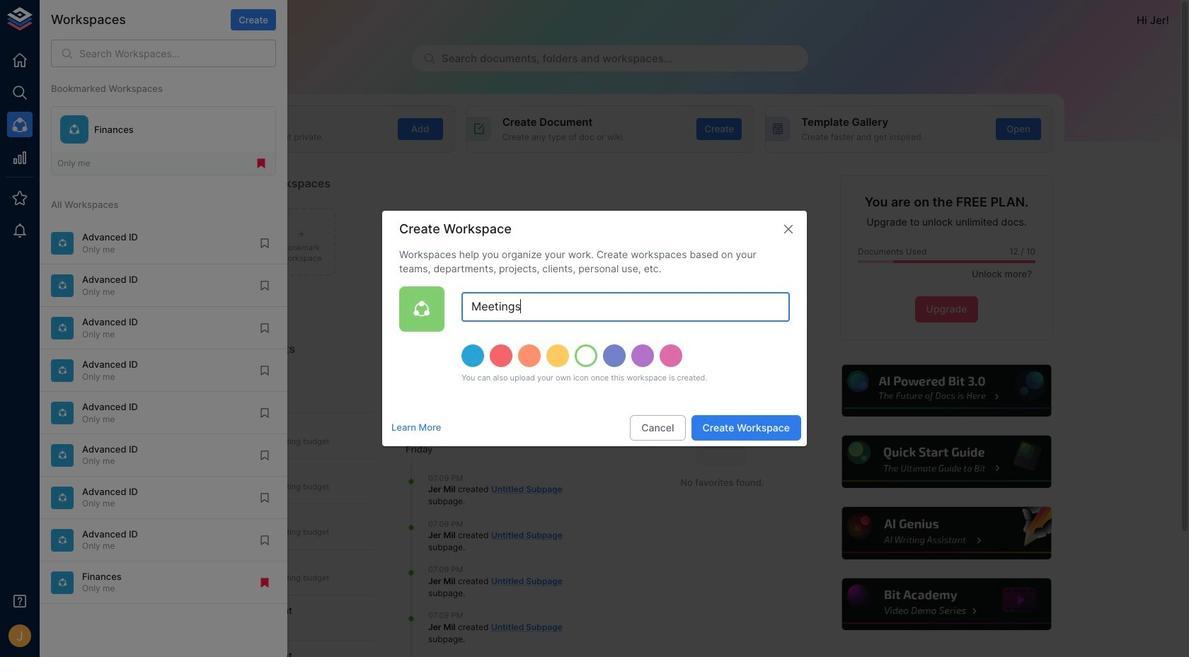 Task type: locate. For each thing, give the bounding box(es) containing it.
0 vertical spatial remove bookmark image
[[255, 157, 268, 170]]

1 vertical spatial bookmark image
[[258, 407, 271, 420]]

4 help image from the top
[[841, 577, 1054, 633]]

2 vertical spatial bookmark image
[[258, 450, 271, 462]]

0 vertical spatial bookmark image
[[258, 365, 271, 377]]

dialog
[[382, 211, 807, 447]]

help image
[[841, 363, 1054, 419], [841, 434, 1054, 491], [841, 506, 1054, 562], [841, 577, 1054, 633]]

2 bookmark image from the top
[[258, 280, 271, 292]]

bookmark image
[[258, 237, 271, 250], [258, 280, 271, 292], [258, 322, 271, 335], [258, 492, 271, 505], [258, 534, 271, 547]]

remove bookmark image
[[255, 157, 268, 170], [258, 577, 271, 590]]

bookmark image
[[258, 365, 271, 377], [258, 407, 271, 420], [258, 450, 271, 462]]

3 help image from the top
[[841, 506, 1054, 562]]

1 vertical spatial remove bookmark image
[[258, 577, 271, 590]]

3 bookmark image from the top
[[258, 450, 271, 462]]

1 bookmark image from the top
[[258, 237, 271, 250]]



Task type: vqa. For each thing, say whether or not it's contained in the screenshot.
the Favorite ICON
no



Task type: describe. For each thing, give the bounding box(es) containing it.
4 bookmark image from the top
[[258, 492, 271, 505]]

Marketing Team, Project X, Personal, etc. text field
[[462, 293, 790, 322]]

5 bookmark image from the top
[[258, 534, 271, 547]]

1 help image from the top
[[841, 363, 1054, 419]]

1 bookmark image from the top
[[258, 365, 271, 377]]

Search Workspaces... text field
[[79, 40, 276, 67]]

3 bookmark image from the top
[[258, 322, 271, 335]]

2 help image from the top
[[841, 434, 1054, 491]]

2 bookmark image from the top
[[258, 407, 271, 420]]



